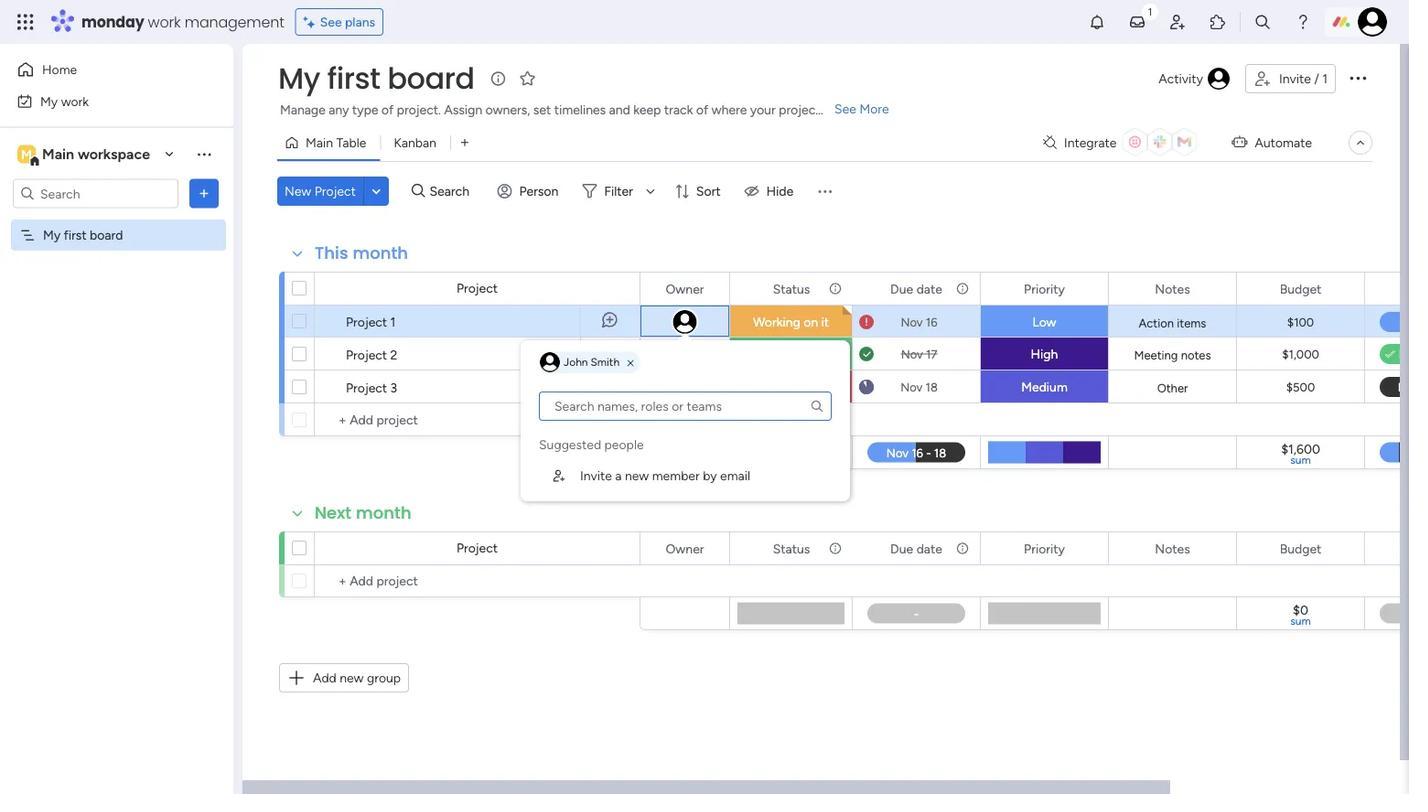 Task type: vqa. For each thing, say whether or not it's contained in the screenshot.
Import & export option
no



Task type: locate. For each thing, give the bounding box(es) containing it.
date
[[917, 281, 943, 297], [917, 541, 943, 557]]

1 horizontal spatial my first board
[[278, 58, 475, 99]]

monday work management
[[81, 11, 284, 32]]

1 inside invite / 1 button
[[1323, 71, 1328, 87]]

see
[[320, 14, 342, 30], [835, 101, 857, 117]]

month inside 'field'
[[356, 502, 412, 525]]

any
[[329, 102, 349, 118]]

0 vertical spatial board
[[387, 58, 475, 99]]

none search field inside "list box"
[[539, 392, 832, 421]]

invite inside button
[[1280, 71, 1312, 87]]

workspace image
[[17, 144, 36, 164]]

2 due from the top
[[891, 541, 914, 557]]

0 horizontal spatial my first board
[[43, 227, 123, 243]]

2 horizontal spatial john smith image
[[1358, 7, 1388, 37]]

1 vertical spatial column information image
[[956, 541, 970, 556]]

2 notes from the top
[[1155, 541, 1191, 557]]

1 vertical spatial month
[[356, 502, 412, 525]]

see inside see plans "button"
[[320, 14, 342, 30]]

My first board field
[[274, 58, 479, 99]]

my first board down 'search in workspace' 'field'
[[43, 227, 123, 243]]

nov for nov 16
[[901, 315, 923, 330]]

0 vertical spatial invite
[[1280, 71, 1312, 87]]

column information image
[[956, 281, 970, 296], [956, 541, 970, 556]]

sum inside $1,600 sum
[[1291, 454, 1311, 467]]

1 notes field from the top
[[1151, 279, 1195, 299]]

1 vertical spatial sum
[[1291, 615, 1311, 628]]

1 vertical spatial due date
[[891, 541, 943, 557]]

1 vertical spatial john smith image
[[671, 308, 699, 336]]

member
[[652, 468, 700, 484]]

1 vertical spatial notes
[[1155, 541, 1191, 557]]

0 vertical spatial first
[[327, 58, 380, 99]]

month inside field
[[353, 242, 408, 265]]

new inside button
[[340, 670, 364, 686]]

new right 'a'
[[625, 468, 649, 484]]

work
[[148, 11, 181, 32], [61, 93, 89, 109]]

priority
[[1024, 281, 1065, 297], [1024, 541, 1065, 557]]

1 vertical spatial invite
[[580, 468, 612, 484]]

main left table
[[306, 135, 333, 151]]

1 due date from the top
[[891, 281, 943, 297]]

see left the plans
[[320, 14, 342, 30]]

type
[[352, 102, 378, 118]]

monday
[[81, 11, 144, 32]]

nov 16
[[901, 315, 938, 330]]

project
[[315, 184, 356, 199], [457, 281, 498, 296], [346, 314, 387, 330], [346, 347, 387, 362], [346, 380, 387, 395], [457, 541, 498, 556]]

main inside button
[[306, 135, 333, 151]]

column information image
[[828, 281, 843, 296], [828, 541, 843, 556]]

see left 'more'
[[835, 101, 857, 117]]

2 column information image from the top
[[828, 541, 843, 556]]

1 vertical spatial priority field
[[1020, 539, 1070, 559]]

due date for first column information icon from the bottom of the page
[[891, 541, 943, 557]]

list box
[[535, 392, 836, 494]]

0 horizontal spatial first
[[64, 227, 87, 243]]

my work button
[[11, 87, 197, 116]]

0 vertical spatial 1
[[1323, 71, 1328, 87]]

of right track
[[696, 102, 709, 118]]

1 date from the top
[[917, 281, 943, 297]]

my up the manage
[[278, 58, 320, 99]]

16
[[926, 315, 938, 330]]

1 vertical spatial first
[[64, 227, 87, 243]]

dialog
[[521, 341, 850, 502]]

month
[[353, 242, 408, 265], [356, 502, 412, 525]]

home
[[42, 62, 77, 77]]

2 due date field from the top
[[886, 539, 947, 559]]

my inside list box
[[43, 227, 61, 243]]

1 priority from the top
[[1024, 281, 1065, 297]]

1 horizontal spatial new
[[625, 468, 649, 484]]

1 due date field from the top
[[886, 279, 947, 299]]

1 budget from the top
[[1280, 281, 1322, 297]]

0 vertical spatial see
[[320, 14, 342, 30]]

0 vertical spatial column information image
[[828, 281, 843, 296]]

1 priority field from the top
[[1020, 279, 1070, 299]]

1 owner from the top
[[666, 281, 704, 297]]

project
[[779, 102, 821, 118]]

0 vertical spatial due date
[[891, 281, 943, 297]]

john smith image
[[1358, 7, 1388, 37], [671, 308, 699, 336], [540, 352, 560, 373]]

0 vertical spatial notes
[[1155, 281, 1191, 297]]

0 vertical spatial month
[[353, 242, 408, 265]]

0 horizontal spatial work
[[61, 93, 89, 109]]

1 owner field from the top
[[661, 279, 709, 299]]

0 vertical spatial john smith image
[[1358, 7, 1388, 37]]

invite / 1
[[1280, 71, 1328, 87]]

nov left the 18
[[901, 380, 923, 395]]

1 vertical spatial date
[[917, 541, 943, 557]]

0 vertical spatial status field
[[769, 279, 815, 299]]

first inside list box
[[64, 227, 87, 243]]

my first board inside list box
[[43, 227, 123, 243]]

1 horizontal spatial of
[[696, 102, 709, 118]]

owner
[[666, 281, 704, 297], [666, 541, 704, 557]]

john smith image up search for content search field
[[671, 308, 699, 336]]

1 up 2
[[390, 314, 396, 330]]

status
[[773, 281, 810, 297], [773, 541, 810, 557]]

status for first status field from the bottom of the page
[[773, 541, 810, 557]]

2 priority field from the top
[[1020, 539, 1070, 559]]

kanban
[[394, 135, 437, 151]]

nov for nov 17
[[901, 347, 923, 362]]

2 due date from the top
[[891, 541, 943, 557]]

john smith image left john
[[540, 352, 560, 373]]

0 horizontal spatial main
[[42, 146, 74, 163]]

first down 'search in workspace' 'field'
[[64, 227, 87, 243]]

0 vertical spatial owner field
[[661, 279, 709, 299]]

0 vertical spatial budget
[[1280, 281, 1322, 297]]

sum for $1,600
[[1291, 454, 1311, 467]]

next month
[[315, 502, 412, 525]]

0 horizontal spatial invite
[[580, 468, 612, 484]]

1 right / in the right top of the page
[[1323, 71, 1328, 87]]

project 2
[[346, 347, 398, 362]]

1 vertical spatial status
[[773, 541, 810, 557]]

1 horizontal spatial invite
[[1280, 71, 1312, 87]]

month right next
[[356, 502, 412, 525]]

see inside see more link
[[835, 101, 857, 117]]

date for first column information icon from the bottom of the page's due date field
[[917, 541, 943, 557]]

due date field for first column information icon from the bottom of the page
[[886, 539, 947, 559]]

1 vertical spatial due date field
[[886, 539, 947, 559]]

suggested
[[539, 437, 601, 453]]

invite a new member by email
[[580, 468, 751, 484]]

suggested people
[[539, 437, 644, 453]]

my down 'search in workspace' 'field'
[[43, 227, 61, 243]]

1 vertical spatial work
[[61, 93, 89, 109]]

None search field
[[539, 392, 832, 421]]

meeting notes
[[1135, 348, 1211, 362]]

main
[[306, 135, 333, 151], [42, 146, 74, 163]]

1 nov from the top
[[901, 315, 923, 330]]

1 vertical spatial owner
[[666, 541, 704, 557]]

see more link
[[833, 100, 891, 118]]

1 horizontal spatial john smith image
[[671, 308, 699, 336]]

0 vertical spatial nov
[[901, 315, 923, 330]]

1 vertical spatial new
[[340, 670, 364, 686]]

board down 'search in workspace' 'field'
[[90, 227, 123, 243]]

0 vertical spatial notes field
[[1151, 279, 1195, 299]]

0 vertical spatial date
[[917, 281, 943, 297]]

options image down workspace options icon
[[195, 184, 213, 203]]

1 horizontal spatial work
[[148, 11, 181, 32]]

board up 'project.'
[[387, 58, 475, 99]]

0 vertical spatial work
[[148, 11, 181, 32]]

collapse board header image
[[1354, 135, 1368, 150]]

0 vertical spatial options image
[[1347, 67, 1369, 89]]

stands.
[[824, 102, 864, 118]]

sum
[[1291, 454, 1311, 467], [1291, 615, 1311, 628]]

work for my
[[61, 93, 89, 109]]

Owner field
[[661, 279, 709, 299], [661, 539, 709, 559]]

budget field up $100
[[1276, 279, 1327, 299]]

work inside button
[[61, 93, 89, 109]]

1 vertical spatial my first board
[[43, 227, 123, 243]]

show board description image
[[488, 70, 510, 88]]

stuck
[[775, 379, 808, 395]]

suggested people row
[[539, 428, 644, 454]]

column information image for first status field from the top of the page
[[828, 281, 843, 296]]

0 horizontal spatial new
[[340, 670, 364, 686]]

1 vertical spatial column information image
[[828, 541, 843, 556]]

1 horizontal spatial 1
[[1323, 71, 1328, 87]]

0 vertical spatial status
[[773, 281, 810, 297]]

Search field
[[425, 178, 480, 204]]

budget for 1st "budget" field from the bottom
[[1280, 541, 1322, 557]]

main right the workspace icon
[[42, 146, 74, 163]]

select product image
[[16, 13, 35, 31]]

options image right / in the right top of the page
[[1347, 67, 1369, 89]]

2 of from the left
[[696, 102, 709, 118]]

keep
[[634, 102, 661, 118]]

where
[[712, 102, 747, 118]]

my first board up type at the top of the page
[[278, 58, 475, 99]]

list box containing suggested people
[[535, 392, 836, 494]]

invite inside '[object object]' element
[[580, 468, 612, 484]]

1 vertical spatial status field
[[769, 539, 815, 559]]

nov left 17
[[901, 347, 923, 362]]

1 vertical spatial notes field
[[1151, 539, 1195, 559]]

1
[[1323, 71, 1328, 87], [390, 314, 396, 330]]

Notes field
[[1151, 279, 1195, 299], [1151, 539, 1195, 559]]

Due date field
[[886, 279, 947, 299], [886, 539, 947, 559]]

main inside workspace selection element
[[42, 146, 74, 163]]

0 horizontal spatial options image
[[195, 184, 213, 203]]

2 sum from the top
[[1291, 615, 1311, 628]]

1 vertical spatial board
[[90, 227, 123, 243]]

0 horizontal spatial john smith image
[[540, 352, 560, 373]]

your
[[750, 102, 776, 118]]

option
[[0, 219, 233, 222]]

invite left / in the right top of the page
[[1280, 71, 1312, 87]]

john smith image inside dialog
[[540, 352, 560, 373]]

list box inside dialog
[[535, 392, 836, 494]]

1 vertical spatial due
[[891, 541, 914, 557]]

0 vertical spatial priority field
[[1020, 279, 1070, 299]]

see plans button
[[295, 8, 384, 36]]

tree grid
[[539, 428, 832, 494]]

work right monday
[[148, 11, 181, 32]]

2 vertical spatial john smith image
[[540, 352, 560, 373]]

meeting
[[1135, 348, 1178, 362]]

people
[[605, 437, 644, 453]]

dapulse checkmark sign image
[[1386, 344, 1396, 366]]

/
[[1315, 71, 1320, 87]]

0 horizontal spatial see
[[320, 14, 342, 30]]

management
[[185, 11, 284, 32]]

options image
[[1347, 67, 1369, 89], [195, 184, 213, 203]]

3 nov from the top
[[901, 380, 923, 395]]

1 horizontal spatial main
[[306, 135, 333, 151]]

0 vertical spatial budget field
[[1276, 279, 1327, 299]]

1 horizontal spatial see
[[835, 101, 857, 117]]

Status field
[[769, 279, 815, 299], [769, 539, 815, 559]]

track
[[664, 102, 693, 118]]

v2 overdue deadline image
[[860, 314, 874, 331]]

0 horizontal spatial of
[[382, 102, 394, 118]]

john smith image right help icon
[[1358, 7, 1388, 37]]

m
[[21, 146, 32, 162]]

notes
[[1155, 281, 1191, 297], [1155, 541, 1191, 557]]

budget up $0
[[1280, 541, 1322, 557]]

first up type at the top of the page
[[327, 58, 380, 99]]

1 horizontal spatial options image
[[1347, 67, 1369, 89]]

board
[[387, 58, 475, 99], [90, 227, 123, 243]]

2 status from the top
[[773, 541, 810, 557]]

Priority field
[[1020, 279, 1070, 299], [1020, 539, 1070, 559]]

0 vertical spatial new
[[625, 468, 649, 484]]

0 vertical spatial priority
[[1024, 281, 1065, 297]]

1 vertical spatial priority
[[1024, 541, 1065, 557]]

1 vertical spatial nov
[[901, 347, 923, 362]]

nov
[[901, 315, 923, 330], [901, 347, 923, 362], [901, 380, 923, 395]]

my down home
[[40, 93, 58, 109]]

status for first status field from the top of the page
[[773, 281, 810, 297]]

automate
[[1255, 135, 1313, 151]]

project 3
[[346, 380, 397, 395]]

budget
[[1280, 281, 1322, 297], [1280, 541, 1322, 557]]

0 vertical spatial due date field
[[886, 279, 947, 299]]

1 vertical spatial budget
[[1280, 541, 1322, 557]]

1 column information image from the top
[[956, 281, 970, 296]]

1 status from the top
[[773, 281, 810, 297]]

1 vertical spatial see
[[835, 101, 857, 117]]

budget field up $0
[[1276, 539, 1327, 559]]

due for 1st column information icon from the top due date field
[[891, 281, 914, 297]]

nov left 16 at the top right
[[901, 315, 923, 330]]

0 vertical spatial column information image
[[956, 281, 970, 296]]

kanban button
[[380, 128, 450, 157]]

action items
[[1139, 316, 1207, 330]]

new right add at the bottom of the page
[[340, 670, 364, 686]]

invite left 'a'
[[580, 468, 612, 484]]

budget up $100
[[1280, 281, 1322, 297]]

of
[[382, 102, 394, 118], [696, 102, 709, 118]]

project inside button
[[315, 184, 356, 199]]

1 horizontal spatial board
[[387, 58, 475, 99]]

1 column information image from the top
[[828, 281, 843, 296]]

2 budget field from the top
[[1276, 539, 1327, 559]]

2 nov from the top
[[901, 347, 923, 362]]

This month field
[[310, 242, 413, 265]]

0 vertical spatial due
[[891, 281, 914, 297]]

0 horizontal spatial 1
[[390, 314, 396, 330]]

add view image
[[461, 136, 469, 149]]

new
[[285, 184, 311, 199]]

2 notes field from the top
[[1151, 539, 1195, 559]]

1 vertical spatial budget field
[[1276, 539, 1327, 559]]

$0
[[1293, 602, 1309, 618]]

2 budget from the top
[[1280, 541, 1322, 557]]

1 due from the top
[[891, 281, 914, 297]]

1 sum from the top
[[1291, 454, 1311, 467]]

2 date from the top
[[917, 541, 943, 557]]

due date
[[891, 281, 943, 297], [891, 541, 943, 557]]

0 horizontal spatial board
[[90, 227, 123, 243]]

1 vertical spatial owner field
[[661, 539, 709, 559]]

of right type at the top of the page
[[382, 102, 394, 118]]

invite for invite / 1
[[1280, 71, 1312, 87]]

workspace selection element
[[17, 143, 153, 167]]

month right this
[[353, 242, 408, 265]]

items
[[1177, 316, 1207, 330]]

work down home
[[61, 93, 89, 109]]

autopilot image
[[1232, 130, 1248, 154]]

0 vertical spatial sum
[[1291, 454, 1311, 467]]

0 vertical spatial owner
[[666, 281, 704, 297]]

0 vertical spatial my first board
[[278, 58, 475, 99]]

integrate
[[1064, 135, 1117, 151]]

2 vertical spatial nov
[[901, 380, 923, 395]]

low
[[1033, 314, 1057, 330]]

1 budget field from the top
[[1276, 279, 1327, 299]]

table
[[336, 135, 367, 151]]

Budget field
[[1276, 279, 1327, 299], [1276, 539, 1327, 559]]



Task type: describe. For each thing, give the bounding box(es) containing it.
new project button
[[277, 177, 363, 206]]

next
[[315, 502, 352, 525]]

filter
[[604, 184, 633, 199]]

workspace
[[78, 146, 150, 163]]

person
[[520, 184, 559, 199]]

1 vertical spatial 1
[[390, 314, 396, 330]]

this month
[[315, 242, 408, 265]]

17
[[926, 347, 938, 362]]

on
[[804, 314, 818, 330]]

18
[[926, 380, 938, 395]]

main for main table
[[306, 135, 333, 151]]

$1,600 sum
[[1282, 441, 1321, 467]]

main for main workspace
[[42, 146, 74, 163]]

filter button
[[575, 177, 662, 206]]

2
[[390, 347, 398, 362]]

by
[[703, 468, 717, 484]]

timelines
[[555, 102, 606, 118]]

menu image
[[816, 182, 834, 200]]

1 image
[[1142, 1, 1159, 22]]

see plans
[[320, 14, 375, 30]]

nov 17
[[901, 347, 938, 362]]

apps image
[[1209, 13, 1227, 31]]

2 priority from the top
[[1024, 541, 1065, 557]]

nov 18
[[901, 380, 938, 395]]

this
[[315, 242, 348, 265]]

help image
[[1294, 13, 1313, 31]]

add
[[313, 670, 337, 686]]

+ Add project text field
[[324, 570, 632, 592]]

v2 search image
[[412, 181, 425, 202]]

working on it
[[753, 314, 829, 330]]

a
[[615, 468, 622, 484]]

invite / 1 button
[[1246, 64, 1336, 93]]

sum for $0
[[1291, 615, 1311, 628]]

email
[[720, 468, 751, 484]]

search image
[[810, 399, 825, 414]]

medium
[[1022, 379, 1068, 395]]

month for next month
[[356, 502, 412, 525]]

new project
[[285, 184, 356, 199]]

main workspace
[[42, 146, 150, 163]]

activity
[[1159, 71, 1204, 87]]

work for monday
[[148, 11, 181, 32]]

column information image for first status field from the bottom of the page
[[828, 541, 843, 556]]

invite for invite a new member by email
[[580, 468, 612, 484]]

2 status field from the top
[[769, 539, 815, 559]]

john
[[564, 356, 588, 369]]

1 notes from the top
[[1155, 281, 1191, 297]]

dapulse x slim image
[[628, 358, 634, 369]]

new inside '[object object]' element
[[625, 468, 649, 484]]

1 vertical spatial options image
[[195, 184, 213, 203]]

add to favorites image
[[519, 69, 537, 87]]

set
[[534, 102, 551, 118]]

2 owner field from the top
[[661, 539, 709, 559]]

see for see more
[[835, 101, 857, 117]]

Next month field
[[310, 502, 416, 525]]

manage
[[280, 102, 326, 118]]

my first board list box
[[0, 216, 233, 498]]

invite members image
[[1169, 13, 1187, 31]]

it
[[822, 314, 829, 330]]

$0 sum
[[1291, 602, 1311, 628]]

see more
[[835, 101, 889, 117]]

working
[[753, 314, 801, 330]]

v2 done deadline image
[[860, 346, 874, 363]]

search everything image
[[1254, 13, 1272, 31]]

john smith
[[564, 356, 620, 369]]

notifications image
[[1088, 13, 1107, 31]]

$100
[[1288, 315, 1315, 330]]

add new group button
[[279, 664, 409, 693]]

project.
[[397, 102, 441, 118]]

dialog containing suggested people
[[521, 341, 850, 502]]

$1,000
[[1283, 347, 1320, 362]]

smith
[[591, 356, 620, 369]]

see for see plans
[[320, 14, 342, 30]]

action
[[1139, 316, 1174, 330]]

main table button
[[277, 128, 380, 157]]

other
[[1158, 381, 1188, 395]]

sort
[[696, 184, 721, 199]]

1 of from the left
[[382, 102, 394, 118]]

1 horizontal spatial first
[[327, 58, 380, 99]]

[object object] element
[[539, 458, 832, 494]]

due date for 1st column information icon from the top
[[891, 281, 943, 297]]

and
[[609, 102, 630, 118]]

notes
[[1181, 348, 1211, 362]]

hide button
[[737, 177, 805, 206]]

due for first column information icon from the bottom of the page's due date field
[[891, 541, 914, 557]]

date for 1st column information icon from the top due date field
[[917, 281, 943, 297]]

my work
[[40, 93, 89, 109]]

sort button
[[667, 177, 732, 206]]

$500
[[1287, 380, 1316, 395]]

more
[[860, 101, 889, 117]]

nov for nov 18
[[901, 380, 923, 395]]

+ Add project text field
[[324, 409, 632, 431]]

board inside list box
[[90, 227, 123, 243]]

Search for content search field
[[539, 392, 832, 421]]

arrow down image
[[640, 180, 662, 202]]

dapulse integrations image
[[1043, 136, 1057, 150]]

owners,
[[486, 102, 530, 118]]

hide
[[767, 184, 794, 199]]

person button
[[490, 177, 570, 206]]

budget for first "budget" field from the top of the page
[[1280, 281, 1322, 297]]

high
[[1031, 346, 1059, 362]]

2 column information image from the top
[[956, 541, 970, 556]]

month for this month
[[353, 242, 408, 265]]

tree grid containing suggested people
[[539, 428, 832, 494]]

due date field for 1st column information icon from the top
[[886, 279, 947, 299]]

home button
[[11, 55, 197, 84]]

Search in workspace field
[[38, 183, 153, 204]]

angle down image
[[372, 184, 381, 198]]

my inside button
[[40, 93, 58, 109]]

group
[[367, 670, 401, 686]]

project 1
[[346, 314, 396, 330]]

1 status field from the top
[[769, 279, 815, 299]]

workspace options image
[[195, 145, 213, 163]]

main table
[[306, 135, 367, 151]]

$1,600
[[1282, 441, 1321, 457]]

add new group
[[313, 670, 401, 686]]

manage any type of project. assign owners, set timelines and keep track of where your project stands.
[[280, 102, 864, 118]]

2 owner from the top
[[666, 541, 704, 557]]

inbox image
[[1129, 13, 1147, 31]]

3
[[390, 380, 397, 395]]

assign
[[444, 102, 483, 118]]



